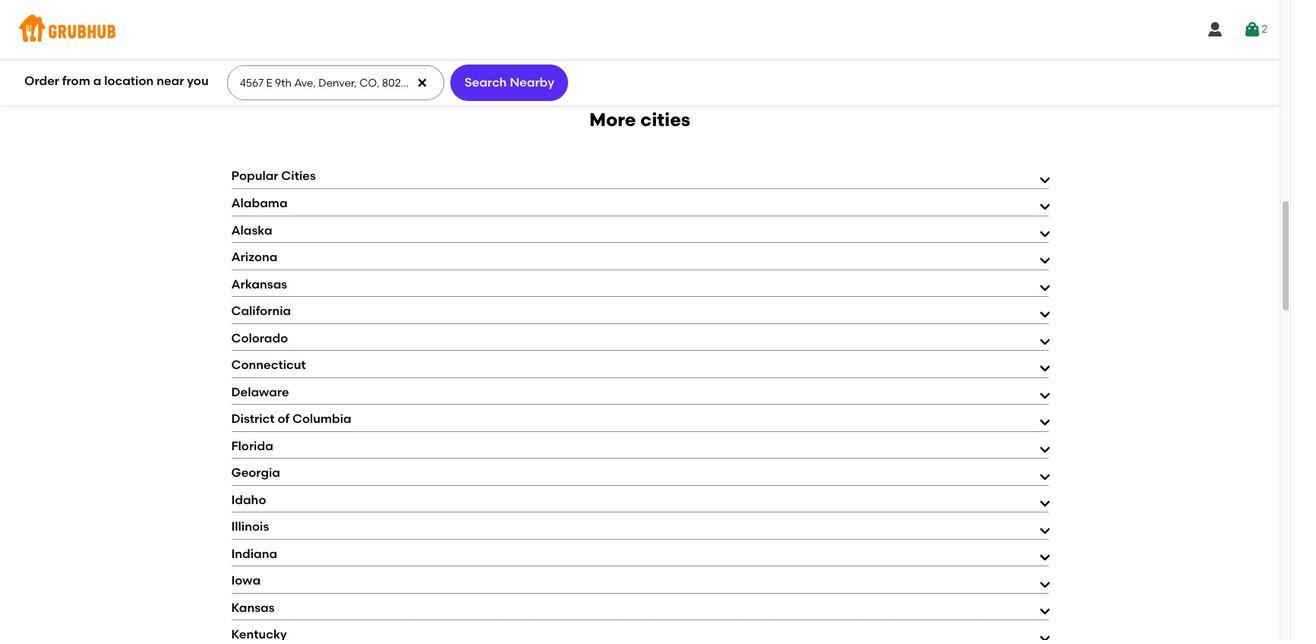 Task type: locate. For each thing, give the bounding box(es) containing it.
1 horizontal spatial svg image
[[1243, 21, 1262, 39]]

order from a location near you
[[24, 73, 209, 88]]

0 horizontal spatial svg image
[[1206, 21, 1224, 39]]

idaho
[[231, 493, 266, 507]]

indiana
[[231, 547, 277, 561]]

nearby
[[510, 75, 554, 90]]

near
[[157, 73, 184, 88]]

order
[[24, 73, 59, 88]]

Search Address search field
[[227, 66, 443, 99]]

cities
[[281, 169, 316, 183]]

search
[[465, 75, 507, 90]]

cities
[[640, 109, 690, 131]]

popular cities
[[231, 169, 316, 183]]

2 svg image from the left
[[1243, 21, 1262, 39]]

2 button
[[1243, 16, 1268, 43]]

delaware
[[231, 385, 289, 399]]

svg image
[[1206, 21, 1224, 39], [1243, 21, 1262, 39]]

location
[[104, 73, 154, 88]]

1 svg image from the left
[[1206, 21, 1224, 39]]



Task type: vqa. For each thing, say whether or not it's contained in the screenshot.
Alabama
yes



Task type: describe. For each thing, give the bounding box(es) containing it.
district
[[231, 412, 275, 426]]

more cities
[[589, 109, 690, 131]]

florida
[[231, 439, 273, 453]]

main navigation navigation
[[0, 0, 1280, 59]]

arkansas
[[231, 277, 287, 291]]

district of columbia
[[231, 412, 351, 426]]

alaska
[[231, 223, 272, 237]]

connecticut
[[231, 358, 306, 372]]

search nearby
[[465, 75, 554, 90]]

svg image
[[416, 77, 429, 89]]

alabama
[[231, 196, 288, 210]]

iowa
[[231, 574, 261, 588]]

georgia
[[231, 466, 280, 480]]

popular
[[231, 169, 278, 183]]

2
[[1262, 23, 1268, 36]]

colorado
[[231, 331, 288, 345]]

california
[[231, 304, 291, 318]]

you
[[187, 73, 209, 88]]

arizona
[[231, 250, 278, 264]]

more
[[589, 109, 636, 131]]

of
[[278, 412, 290, 426]]

a
[[93, 73, 101, 88]]

from
[[62, 73, 90, 88]]

kansas
[[231, 601, 275, 615]]

svg image inside 2 button
[[1243, 21, 1262, 39]]

columbia
[[292, 412, 351, 426]]

search nearby button
[[451, 65, 568, 101]]

illinois
[[231, 520, 269, 534]]



